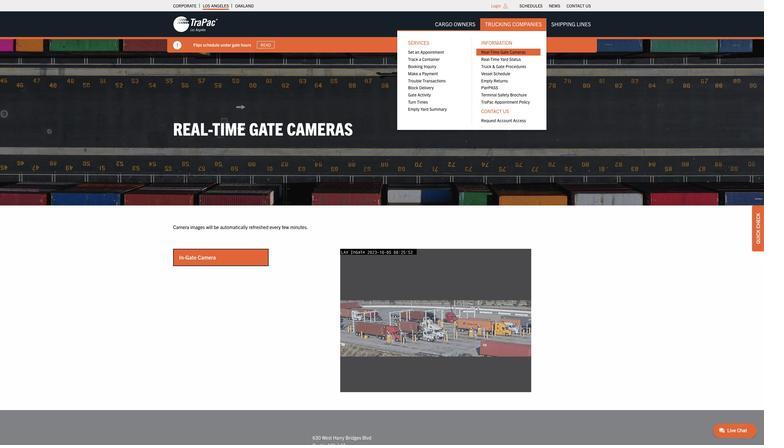 Task type: describe. For each thing, give the bounding box(es) containing it.
oakland link
[[235, 1, 254, 10]]

yard inside real-time gate cameras real-time yard status truck & gate procedures vessel schedule empty returns pierpass terminal safety brochure trapac appointment policy
[[501, 57, 509, 62]]

quick
[[756, 230, 762, 244]]

camera images will be automatically refreshed every few minutes.
[[173, 224, 308, 230]]

truck & gate procedures link
[[477, 63, 541, 70]]

services menu item
[[404, 37, 468, 113]]

vessel
[[482, 71, 493, 76]]

contact us menu item
[[477, 105, 541, 124]]

policy
[[520, 99, 530, 105]]

an
[[415, 49, 420, 55]]

real-time gate cameras
[[173, 117, 353, 139]]

gate inside in-gate camera link
[[186, 254, 197, 261]]

images
[[190, 224, 205, 230]]

solid image
[[173, 41, 182, 50]]

shipping lines link
[[547, 18, 596, 30]]

banner containing cargo owners
[[0, 11, 765, 130]]

0 vertical spatial a
[[420, 57, 422, 62]]

los
[[203, 3, 210, 8]]

booking inquiry link
[[404, 63, 468, 70]]

0 horizontal spatial camera
[[173, 224, 189, 230]]

read
[[261, 42, 271, 48]]

schedule
[[494, 71, 511, 76]]

1 vertical spatial time
[[491, 57, 500, 62]]

trucking companies link
[[481, 18, 547, 30]]

appointment inside real-time gate cameras real-time yard status truck & gate procedures vessel schedule empty returns pierpass terminal safety brochure trapac appointment policy
[[495, 99, 519, 105]]

inquiry
[[424, 64, 437, 69]]

cargo
[[435, 21, 453, 27]]

empty returns link
[[477, 77, 541, 84]]

cameras for real-time gate cameras
[[287, 117, 353, 139]]

login
[[492, 3, 502, 8]]

terminal
[[482, 92, 497, 97]]

1 vertical spatial contact us link
[[477, 105, 541, 117]]

trapac appointment policy link
[[477, 98, 541, 105]]

be
[[214, 224, 219, 230]]

in-
[[179, 254, 186, 261]]

track a container link
[[404, 56, 468, 63]]

procedures
[[506, 64, 527, 69]]

status
[[510, 57, 521, 62]]

time for real-time gate cameras
[[213, 117, 246, 139]]

real-time gate cameras real-time yard status truck & gate procedures vessel schedule empty returns pierpass terminal safety brochure trapac appointment policy
[[482, 49, 530, 105]]

schedule
[[203, 42, 220, 47]]

lines
[[577, 21, 592, 27]]

time for real-time gate cameras real-time yard status truck & gate procedures vessel schedule empty returns pierpass terminal safety brochure trapac appointment policy
[[491, 49, 500, 55]]

delivery
[[420, 85, 434, 90]]

real- for real-time gate cameras real-time yard status truck & gate procedures vessel schedule empty returns pierpass terminal safety brochure trapac appointment policy
[[482, 49, 491, 55]]

returns
[[494, 78, 508, 83]]

los angeles link
[[203, 1, 229, 10]]

make a payment link
[[404, 70, 468, 77]]

schedules
[[520, 3, 543, 8]]

blvd
[[363, 435, 372, 441]]

real- for real-time gate cameras
[[173, 117, 213, 139]]

block delivery link
[[404, 84, 468, 91]]

block
[[408, 85, 419, 90]]

bridges
[[346, 435, 362, 441]]

turn
[[408, 99, 417, 105]]

real-time gate cameras link
[[477, 49, 541, 56]]

1 horizontal spatial contact
[[567, 3, 585, 8]]

contact us inside menu item
[[482, 108, 510, 114]]

oakland
[[235, 3, 254, 8]]

shipping
[[552, 21, 576, 27]]

few
[[282, 224, 289, 230]]

vessel schedule link
[[477, 70, 541, 77]]

summary
[[430, 106, 447, 112]]

trapac
[[482, 99, 494, 105]]

shipping lines
[[552, 21, 592, 27]]

services link
[[404, 37, 468, 49]]

schedules link
[[520, 1, 543, 10]]

activity
[[418, 92, 431, 97]]

news link
[[549, 1, 561, 10]]

request account access link
[[477, 117, 541, 124]]

west
[[322, 435, 332, 441]]

real-time yard status link
[[477, 56, 541, 63]]

1 horizontal spatial camera
[[198, 254, 216, 261]]

real-time gate cameras menu item
[[477, 49, 541, 56]]

request
[[482, 118, 497, 123]]

menu for trucking companies
[[398, 30, 547, 130]]

empty yard summary link
[[404, 105, 468, 113]]

us for the topmost contact us link
[[586, 3, 592, 8]]

630
[[313, 435, 321, 441]]

safety
[[498, 92, 510, 97]]

track
[[408, 57, 419, 62]]

menu for information
[[477, 49, 541, 105]]

times
[[417, 99, 428, 105]]

pierpass link
[[477, 84, 541, 91]]

menu bar inside "banner"
[[398, 18, 596, 130]]



Task type: locate. For each thing, give the bounding box(es) containing it.
corporate
[[173, 3, 197, 8]]

0 vertical spatial yard
[[501, 57, 509, 62]]

0 vertical spatial real-
[[482, 49, 491, 55]]

0 vertical spatial us
[[586, 3, 592, 8]]

trouble
[[408, 78, 422, 83]]

0 vertical spatial appointment
[[421, 49, 444, 55]]

1 vertical spatial contact us
[[482, 108, 510, 114]]

1 vertical spatial cameras
[[287, 117, 353, 139]]

container
[[423, 57, 440, 62]]

hours
[[241, 42, 251, 47]]

1 horizontal spatial cameras
[[510, 49, 526, 55]]

contact
[[567, 3, 585, 8], [482, 108, 502, 114]]

0 horizontal spatial contact us link
[[477, 105, 541, 117]]

in-gate camera link
[[174, 250, 268, 266]]

every
[[270, 224, 281, 230]]

1 vertical spatial real-
[[482, 57, 491, 62]]

flips
[[194, 42, 202, 47]]

1 vertical spatial us
[[503, 108, 510, 114]]

time
[[491, 49, 500, 55], [491, 57, 500, 62], [213, 117, 246, 139]]

630 west harry bridges blvd footer
[[0, 410, 765, 445]]

gate activity link
[[404, 91, 468, 98]]

contact up shipping lines
[[567, 3, 585, 8]]

0 vertical spatial menu bar
[[517, 1, 595, 10]]

los angeles image
[[173, 16, 218, 33]]

brochure
[[511, 92, 527, 97]]

truck
[[482, 64, 492, 69]]

yard
[[501, 57, 509, 62], [421, 106, 429, 112]]

menu for services
[[404, 49, 468, 113]]

1 vertical spatial yard
[[421, 106, 429, 112]]

0 vertical spatial contact
[[567, 3, 585, 8]]

trucking
[[486, 21, 512, 27]]

trucking companies menu item
[[398, 18, 547, 130]]

0 horizontal spatial empty
[[408, 106, 420, 112]]

under
[[221, 42, 231, 47]]

1 horizontal spatial us
[[586, 3, 592, 8]]

turn times link
[[404, 98, 468, 105]]

appointment up container
[[421, 49, 444, 55]]

contact us link up 'account'
[[477, 105, 541, 117]]

menu
[[398, 30, 547, 130], [404, 49, 468, 113], [477, 49, 541, 105]]

0 vertical spatial contact us link
[[567, 1, 592, 10]]

in-gate camera
[[179, 254, 216, 261]]

menu containing real-time gate cameras
[[477, 49, 541, 105]]

menu bar containing schedules
[[517, 1, 595, 10]]

quick check link
[[753, 206, 765, 252]]

gate inside set an appointment track a container booking inquiry make a payment trouble transactions block delivery gate activity turn times empty yard summary
[[408, 92, 417, 97]]

0 horizontal spatial us
[[503, 108, 510, 114]]

1 vertical spatial camera
[[198, 254, 216, 261]]

information
[[482, 40, 513, 46]]

harry
[[333, 435, 345, 441]]

refreshed
[[249, 224, 269, 230]]

0 vertical spatial time
[[491, 49, 500, 55]]

empty inside set an appointment track a container booking inquiry make a payment trouble transactions block delivery gate activity turn times empty yard summary
[[408, 106, 420, 112]]

banner
[[0, 11, 765, 130]]

1 vertical spatial appointment
[[495, 99, 519, 105]]

request account access
[[482, 118, 526, 123]]

contact us up request
[[482, 108, 510, 114]]

yard down times
[[421, 106, 429, 112]]

0 vertical spatial cameras
[[510, 49, 526, 55]]

payment
[[423, 71, 438, 76]]

real-
[[482, 49, 491, 55], [482, 57, 491, 62], [173, 117, 213, 139]]

corporate link
[[173, 1, 197, 10]]

owners
[[454, 21, 476, 27]]

set
[[408, 49, 414, 55]]

news
[[549, 3, 561, 8]]

1 horizontal spatial empty
[[482, 78, 493, 83]]

0 vertical spatial camera
[[173, 224, 189, 230]]

us
[[586, 3, 592, 8], [503, 108, 510, 114]]

yard down real-time gate cameras link
[[501, 57, 509, 62]]

los angeles
[[203, 3, 229, 8]]

a right the make
[[419, 71, 422, 76]]

cameras for real-time gate cameras real-time yard status truck & gate procedures vessel schedule empty returns pierpass terminal safety brochure trapac appointment policy
[[510, 49, 526, 55]]

us up lines
[[586, 3, 592, 8]]

access
[[514, 118, 526, 123]]

contact up request
[[482, 108, 502, 114]]

menu bar containing cargo owners
[[398, 18, 596, 130]]

1 horizontal spatial appointment
[[495, 99, 519, 105]]

0 vertical spatial contact us
[[567, 3, 592, 8]]

1 vertical spatial a
[[419, 71, 422, 76]]

appointment down terminal safety brochure "link"
[[495, 99, 519, 105]]

account
[[498, 118, 513, 123]]

1 vertical spatial menu bar
[[398, 18, 596, 130]]

contact us up lines
[[567, 3, 592, 8]]

pierpass
[[482, 85, 499, 90]]

1 vertical spatial contact
[[482, 108, 502, 114]]

camera left the images
[[173, 224, 189, 230]]

in-gate camera image
[[341, 249, 532, 392]]

check
[[756, 213, 762, 229]]

login link
[[492, 3, 502, 8]]

us inside menu item
[[503, 108, 510, 114]]

set an appointment link
[[404, 49, 468, 56]]

empty inside real-time gate cameras real-time yard status truck & gate procedures vessel schedule empty returns pierpass terminal safety brochure trapac appointment policy
[[482, 78, 493, 83]]

0 horizontal spatial contact
[[482, 108, 502, 114]]

terminal safety brochure link
[[477, 91, 541, 98]]

camera
[[173, 224, 189, 230], [198, 254, 216, 261]]

contact inside menu item
[[482, 108, 502, 114]]

empty down "turn"
[[408, 106, 420, 112]]

0 vertical spatial empty
[[482, 78, 493, 83]]

1 horizontal spatial contact us link
[[567, 1, 592, 10]]

0 horizontal spatial appointment
[[421, 49, 444, 55]]

contact us link up lines
[[567, 1, 592, 10]]

trouble transactions link
[[404, 77, 468, 84]]

empty down vessel
[[482, 78, 493, 83]]

menu containing set an appointment
[[404, 49, 468, 113]]

booking
[[408, 64, 423, 69]]

cargo owners
[[435, 21, 476, 27]]

gate
[[232, 42, 240, 47]]

quick check
[[756, 213, 762, 244]]

will
[[206, 224, 213, 230]]

contact us link
[[567, 1, 592, 10], [477, 105, 541, 117]]

minutes.
[[290, 224, 308, 230]]

set an appointment track a container booking inquiry make a payment trouble transactions block delivery gate activity turn times empty yard summary
[[408, 49, 447, 112]]

cargo owners link
[[431, 18, 481, 30]]

in-gate camera main content
[[167, 223, 598, 392]]

us for contact us link to the bottom
[[503, 108, 510, 114]]

transactions
[[423, 78, 446, 83]]

cameras inside real-time gate cameras real-time yard status truck & gate procedures vessel schedule empty returns pierpass terminal safety brochure trapac appointment policy
[[510, 49, 526, 55]]

0 horizontal spatial yard
[[421, 106, 429, 112]]

services
[[408, 40, 430, 46]]

menu bar
[[517, 1, 595, 10], [398, 18, 596, 130]]

make
[[408, 71, 418, 76]]

flips schedule under gate hours
[[194, 42, 251, 47]]

empty
[[482, 78, 493, 83], [408, 106, 420, 112]]

information menu item
[[477, 37, 541, 105]]

2 vertical spatial time
[[213, 117, 246, 139]]

automatically
[[220, 224, 248, 230]]

a right track
[[420, 57, 422, 62]]

0 horizontal spatial contact us
[[482, 108, 510, 114]]

630 west harry bridges blvd
[[313, 435, 372, 441]]

1 vertical spatial empty
[[408, 106, 420, 112]]

1 horizontal spatial yard
[[501, 57, 509, 62]]

light image
[[504, 4, 508, 8]]

information link
[[477, 37, 541, 49]]

trucking companies
[[486, 21, 542, 27]]

read link
[[257, 41, 275, 48]]

us up 'account'
[[503, 108, 510, 114]]

2 vertical spatial real-
[[173, 117, 213, 139]]

camera right in-
[[198, 254, 216, 261]]

menu containing services
[[398, 30, 547, 130]]

appointment inside set an appointment track a container booking inquiry make a payment trouble transactions block delivery gate activity turn times empty yard summary
[[421, 49, 444, 55]]

1 horizontal spatial contact us
[[567, 3, 592, 8]]

yard inside set an appointment track a container booking inquiry make a payment trouble transactions block delivery gate activity turn times empty yard summary
[[421, 106, 429, 112]]

companies
[[513, 21, 542, 27]]

0 horizontal spatial cameras
[[287, 117, 353, 139]]



Task type: vqa. For each thing, say whether or not it's contained in the screenshot.
PAYMENT
yes



